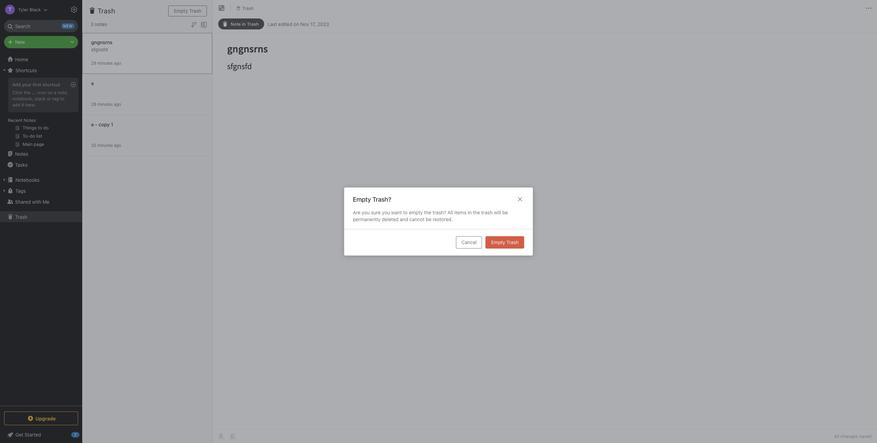 Task type: describe. For each thing, give the bounding box(es) containing it.
add tag image
[[229, 432, 237, 441]]

add a reminder image
[[217, 432, 225, 441]]

on inside note window element
[[294, 21, 299, 27]]

shortcuts
[[15, 67, 37, 73]]

group inside "tree"
[[0, 76, 82, 151]]

gngnsrns
[[91, 39, 112, 45]]

trash?
[[433, 210, 446, 215]]

last edited on nov 17, 2023
[[268, 21, 329, 27]]

30 minutes ago
[[91, 143, 121, 148]]

1 vertical spatial notes
[[15, 151, 28, 157]]

empty trash for the bottommost empty trash button
[[491, 239, 519, 245]]

tree containing home
[[0, 54, 82, 406]]

cancel button
[[456, 236, 482, 249]]

shortcut
[[42, 82, 60, 87]]

1 you from the left
[[362, 210, 370, 215]]

shared with me
[[15, 199, 49, 205]]

upgrade
[[35, 416, 56, 422]]

notebooks
[[15, 177, 39, 183]]

new
[[15, 39, 25, 45]]

trash?
[[372, 196, 391, 203]]

first
[[33, 82, 41, 87]]

notes
[[95, 21, 107, 27]]

all inside "are you sure you want to empty the trash? all items in the trash will be permanently deleted and cannot be restored."
[[448, 210, 453, 215]]

empty trash?
[[353, 196, 391, 203]]

cannot
[[409, 216, 425, 222]]

1 horizontal spatial the
[[424, 210, 431, 215]]

empty trash button inside note list element
[[168, 5, 207, 16]]

1 minutes from the top
[[97, 60, 113, 66]]

note window element
[[213, 0, 877, 443]]

tasks
[[15, 162, 28, 168]]

shared with me link
[[0, 196, 82, 207]]

notes link
[[0, 148, 82, 159]]

29 for e
[[91, 102, 96, 107]]

17,
[[310, 21, 316, 27]]

cancel
[[462, 239, 477, 245]]

it
[[21, 102, 24, 108]]

trash inside button
[[242, 5, 254, 11]]

me
[[43, 199, 49, 205]]

to inside icon on a note, notebook, stack or tag to add it here.
[[60, 96, 64, 101]]

home link
[[0, 54, 82, 65]]

e - copy 1
[[91, 121, 113, 127]]

2 horizontal spatial the
[[473, 210, 480, 215]]

3 notes
[[90, 21, 107, 27]]

nov
[[300, 21, 309, 27]]

on inside icon on a note, notebook, stack or tag to add it here.
[[47, 90, 53, 95]]

add
[[12, 82, 21, 87]]

...
[[32, 90, 36, 95]]

ago for e - copy 1
[[114, 143, 121, 148]]

note,
[[57, 90, 68, 95]]

1 vertical spatial be
[[426, 216, 431, 222]]

trash link
[[0, 211, 82, 222]]

to inside "are you sure you want to empty the trash? all items in the trash will be permanently deleted and cannot be restored."
[[403, 210, 408, 215]]

30
[[91, 143, 96, 148]]

settings image
[[70, 5, 78, 14]]

are
[[353, 210, 360, 215]]

1 vertical spatial empty trash button
[[486, 236, 524, 249]]

your
[[22, 82, 31, 87]]

29 for gngnsrns
[[91, 60, 96, 66]]

e for e
[[91, 80, 94, 86]]

close image
[[516, 195, 524, 204]]

here.
[[25, 102, 36, 108]]

shortcuts button
[[0, 65, 82, 76]]

in inside "are you sure you want to empty the trash? all items in the trash will be permanently deleted and cannot be restored."
[[468, 210, 472, 215]]

expand note image
[[218, 4, 226, 12]]

new button
[[4, 36, 78, 48]]

add your first shortcut
[[12, 82, 60, 87]]

3
[[90, 21, 93, 27]]

changes
[[841, 434, 858, 439]]

permanently
[[353, 216, 381, 222]]

all changes saved
[[834, 434, 872, 439]]



Task type: locate. For each thing, give the bounding box(es) containing it.
2 vertical spatial ago
[[114, 143, 121, 148]]

upgrade button
[[4, 412, 78, 426]]

empty for the bottommost empty trash button
[[491, 239, 505, 245]]

0 vertical spatial minutes
[[97, 60, 113, 66]]

minutes up copy
[[97, 102, 113, 107]]

0 vertical spatial all
[[448, 210, 453, 215]]

0 vertical spatial empty trash
[[174, 8, 201, 14]]

2 horizontal spatial empty
[[491, 239, 505, 245]]

e for e - copy 1
[[91, 121, 94, 127]]

0 horizontal spatial empty trash
[[174, 8, 201, 14]]

want
[[391, 210, 402, 215]]

in right note
[[242, 21, 246, 27]]

2023
[[317, 21, 329, 27]]

1
[[111, 121, 113, 127]]

empty
[[174, 8, 188, 14], [353, 196, 371, 203], [491, 239, 505, 245]]

1 vertical spatial to
[[403, 210, 408, 215]]

0 horizontal spatial on
[[47, 90, 53, 95]]

0 vertical spatial to
[[60, 96, 64, 101]]

29 minutes ago
[[91, 60, 121, 66], [91, 102, 121, 107]]

trash
[[481, 210, 493, 215]]

1 horizontal spatial to
[[403, 210, 408, 215]]

with
[[32, 199, 41, 205]]

minutes
[[97, 60, 113, 66], [97, 102, 113, 107], [97, 143, 113, 148]]

1 vertical spatial e
[[91, 121, 94, 127]]

icon
[[37, 90, 46, 95]]

2 minutes from the top
[[97, 102, 113, 107]]

empty
[[409, 210, 423, 215]]

0 vertical spatial e
[[91, 80, 94, 86]]

recent notes
[[8, 118, 36, 123]]

1 horizontal spatial in
[[468, 210, 472, 215]]

be right will
[[502, 210, 508, 215]]

0 vertical spatial 29
[[91, 60, 96, 66]]

trash inside "tree"
[[15, 214, 27, 220]]

notes up tasks at the top left
[[15, 151, 28, 157]]

1 horizontal spatial be
[[502, 210, 508, 215]]

2 ago from the top
[[114, 102, 121, 107]]

saved
[[859, 434, 872, 439]]

2 vertical spatial empty
[[491, 239, 505, 245]]

all inside note window element
[[834, 434, 839, 439]]

1 29 minutes ago from the top
[[91, 60, 121, 66]]

empty for empty trash button inside note list element
[[174, 8, 188, 14]]

e
[[91, 80, 94, 86], [91, 121, 94, 127]]

on left a
[[47, 90, 53, 95]]

expand tags image
[[2, 188, 7, 194]]

0 vertical spatial be
[[502, 210, 508, 215]]

1 horizontal spatial empty trash
[[491, 239, 519, 245]]

29 minutes ago down sfgnsfd on the top left of page
[[91, 60, 121, 66]]

notebooks link
[[0, 174, 82, 185]]

will
[[494, 210, 501, 215]]

tree
[[0, 54, 82, 406]]

to down note,
[[60, 96, 64, 101]]

click the ...
[[12, 90, 36, 95]]

add
[[12, 102, 20, 108]]

29 minutes ago for e
[[91, 102, 121, 107]]

tag
[[52, 96, 59, 101]]

to up 'and'
[[403, 210, 408, 215]]

in
[[242, 21, 246, 27], [468, 210, 472, 215]]

be right cannot
[[426, 216, 431, 222]]

0 vertical spatial empty trash button
[[168, 5, 207, 16]]

3 minutes from the top
[[97, 143, 113, 148]]

0 horizontal spatial all
[[448, 210, 453, 215]]

items
[[454, 210, 466, 215]]

29 minutes ago up copy
[[91, 102, 121, 107]]

last
[[268, 21, 277, 27]]

note list element
[[82, 0, 213, 443]]

None search field
[[9, 20, 73, 32]]

the left trash
[[473, 210, 480, 215]]

empty trash button left the expand note "image"
[[168, 5, 207, 16]]

1 vertical spatial in
[[468, 210, 472, 215]]

expand notebooks image
[[2, 177, 7, 183]]

notes
[[24, 118, 36, 123], [15, 151, 28, 157]]

or
[[47, 96, 51, 101]]

note
[[231, 21, 241, 27]]

2 29 from the top
[[91, 102, 96, 107]]

2 e from the top
[[91, 121, 94, 127]]

sure
[[371, 210, 381, 215]]

1 horizontal spatial on
[[294, 21, 299, 27]]

icon on a note, notebook, stack or tag to add it here.
[[12, 90, 68, 108]]

in right items
[[468, 210, 472, 215]]

empty trash down will
[[491, 239, 519, 245]]

group containing add your first shortcut
[[0, 76, 82, 151]]

restored.
[[433, 216, 453, 222]]

1 vertical spatial 29
[[91, 102, 96, 107]]

minutes down sfgnsfd on the top left of page
[[97, 60, 113, 66]]

you up deleted
[[382, 210, 390, 215]]

the left 'trash?'
[[424, 210, 431, 215]]

3 ago from the top
[[114, 143, 121, 148]]

all left changes
[[834, 434, 839, 439]]

are you sure you want to empty the trash? all items in the trash will be permanently deleted and cannot be restored.
[[353, 210, 508, 222]]

sfgnsfd
[[91, 46, 108, 52]]

recent
[[8, 118, 22, 123]]

the inside "tree"
[[24, 90, 30, 95]]

1 vertical spatial ago
[[114, 102, 121, 107]]

0 vertical spatial 29 minutes ago
[[91, 60, 121, 66]]

2 you from the left
[[382, 210, 390, 215]]

minutes right 30
[[97, 143, 113, 148]]

Note Editor text field
[[213, 33, 877, 429]]

0 horizontal spatial you
[[362, 210, 370, 215]]

1 29 from the top
[[91, 60, 96, 66]]

1 horizontal spatial empty trash button
[[486, 236, 524, 249]]

copy
[[99, 121, 110, 127]]

to
[[60, 96, 64, 101], [403, 210, 408, 215]]

tags button
[[0, 185, 82, 196]]

minutes for e
[[97, 102, 113, 107]]

0 vertical spatial empty
[[174, 8, 188, 14]]

1 vertical spatial 29 minutes ago
[[91, 102, 121, 107]]

1 vertical spatial minutes
[[97, 102, 113, 107]]

empty trash button down will
[[486, 236, 524, 249]]

notebook,
[[12, 96, 33, 101]]

29 minutes ago for gngnsrns
[[91, 60, 121, 66]]

note in trash
[[231, 21, 259, 27]]

be
[[502, 210, 508, 215], [426, 216, 431, 222]]

0 horizontal spatial be
[[426, 216, 431, 222]]

trash button
[[234, 3, 256, 13]]

1 horizontal spatial all
[[834, 434, 839, 439]]

0 horizontal spatial empty trash button
[[168, 5, 207, 16]]

ago for e
[[114, 102, 121, 107]]

notes right recent on the top left
[[24, 118, 36, 123]]

gngnsrns sfgnsfd
[[91, 39, 112, 52]]

0 horizontal spatial in
[[242, 21, 246, 27]]

2 vertical spatial minutes
[[97, 143, 113, 148]]

trash
[[242, 5, 254, 11], [98, 7, 115, 15], [189, 8, 201, 14], [247, 21, 259, 27], [15, 214, 27, 220], [507, 239, 519, 245]]

Search text field
[[9, 20, 73, 32]]

29 up "-"
[[91, 102, 96, 107]]

the left ...
[[24, 90, 30, 95]]

29 down sfgnsfd on the top left of page
[[91, 60, 96, 66]]

0 vertical spatial in
[[242, 21, 246, 27]]

shared
[[15, 199, 31, 205]]

0 vertical spatial notes
[[24, 118, 36, 123]]

1 ago from the top
[[114, 60, 121, 66]]

home
[[15, 56, 28, 62]]

on
[[294, 21, 299, 27], [47, 90, 53, 95]]

1 vertical spatial on
[[47, 90, 53, 95]]

1 vertical spatial empty trash
[[491, 239, 519, 245]]

tasks button
[[0, 159, 82, 170]]

empty inside note list element
[[174, 8, 188, 14]]

1 horizontal spatial you
[[382, 210, 390, 215]]

1 vertical spatial empty
[[353, 196, 371, 203]]

minutes for e - copy 1
[[97, 143, 113, 148]]

tags
[[15, 188, 26, 194]]

empty trash
[[174, 8, 201, 14], [491, 239, 519, 245]]

and
[[400, 216, 408, 222]]

stack
[[34, 96, 46, 101]]

all left items
[[448, 210, 453, 215]]

empty trash inside note list element
[[174, 8, 201, 14]]

1 vertical spatial all
[[834, 434, 839, 439]]

0 vertical spatial ago
[[114, 60, 121, 66]]

deleted
[[382, 216, 399, 222]]

click
[[12, 90, 23, 95]]

a
[[54, 90, 56, 95]]

you up permanently
[[362, 210, 370, 215]]

group
[[0, 76, 82, 151]]

the
[[24, 90, 30, 95], [424, 210, 431, 215], [473, 210, 480, 215]]

ago
[[114, 60, 121, 66], [114, 102, 121, 107], [114, 143, 121, 148]]

-
[[95, 121, 97, 127]]

0 horizontal spatial the
[[24, 90, 30, 95]]

2 29 minutes ago from the top
[[91, 102, 121, 107]]

empty trash for empty trash button inside note list element
[[174, 8, 201, 14]]

you
[[362, 210, 370, 215], [382, 210, 390, 215]]

1 horizontal spatial empty
[[353, 196, 371, 203]]

1 e from the top
[[91, 80, 94, 86]]

29
[[91, 60, 96, 66], [91, 102, 96, 107]]

0 horizontal spatial empty
[[174, 8, 188, 14]]

all
[[448, 210, 453, 215], [834, 434, 839, 439]]

empty trash left the expand note "image"
[[174, 8, 201, 14]]

0 horizontal spatial to
[[60, 96, 64, 101]]

edited
[[278, 21, 292, 27]]

on left nov
[[294, 21, 299, 27]]

0 vertical spatial on
[[294, 21, 299, 27]]



Task type: vqa. For each thing, say whether or not it's contained in the screenshot.
LAST
yes



